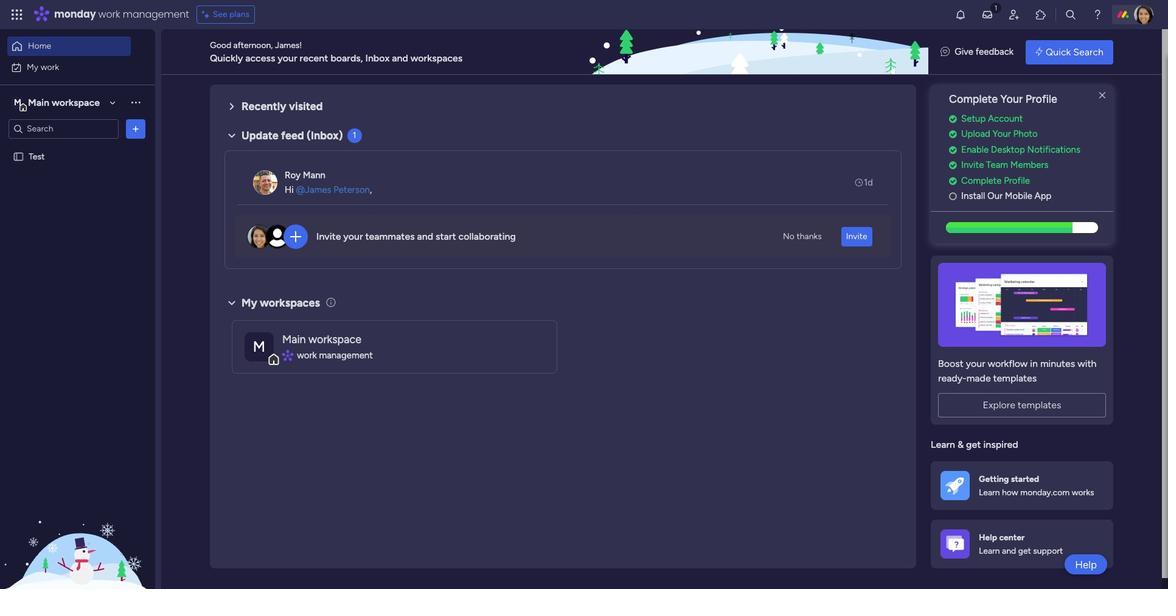 Task type: describe. For each thing, give the bounding box(es) containing it.
quick search
[[1046, 46, 1104, 58]]

0 vertical spatial learn
[[931, 439, 955, 450]]

v2 bolt switch image
[[1036, 45, 1043, 59]]

team
[[987, 160, 1008, 171]]

home
[[28, 41, 51, 51]]

install
[[962, 191, 985, 202]]

inbox image
[[982, 9, 994, 21]]

1d
[[864, 177, 873, 188]]

learn for help
[[979, 546, 1000, 556]]

with
[[1078, 358, 1097, 369]]

invite team members link
[[949, 158, 1114, 172]]

mobile
[[1005, 191, 1033, 202]]

enable
[[962, 144, 989, 155]]

my workspaces
[[242, 296, 320, 310]]

invite for your
[[316, 231, 341, 242]]

recently
[[242, 100, 286, 113]]

home button
[[7, 37, 131, 56]]

search
[[1074, 46, 1104, 58]]

complete profile
[[962, 175, 1030, 186]]

upload
[[962, 129, 991, 140]]

options image
[[130, 123, 142, 135]]

our
[[988, 191, 1003, 202]]

update feed (inbox)
[[242, 129, 343, 142]]

help for help center learn and get support
[[979, 532, 998, 543]]

center
[[1000, 532, 1025, 543]]

profile inside complete profile link
[[1004, 175, 1030, 186]]

work management
[[297, 350, 373, 361]]

1 horizontal spatial lottie animation element
[[587, 29, 929, 75]]

v2 user feedback image
[[941, 45, 950, 59]]

enable desktop notifications link
[[949, 143, 1114, 157]]

0 horizontal spatial lottie animation image
[[0, 466, 155, 589]]

workspace selection element
[[12, 95, 102, 111]]

workspace options image
[[130, 96, 142, 108]]

explore templates
[[983, 399, 1062, 411]]

circle o image
[[949, 192, 957, 201]]

invite inside invite button
[[846, 231, 868, 242]]

recent
[[300, 52, 328, 64]]

check circle image for complete
[[949, 176, 957, 185]]

check circle image for enable
[[949, 145, 957, 154]]

setup account
[[962, 113, 1023, 124]]

roy
[[285, 170, 301, 181]]

0 horizontal spatial workspace
[[52, 96, 100, 108]]

monday.com
[[1021, 487, 1070, 498]]

roy mann image
[[253, 170, 278, 195]]

invite members image
[[1008, 9, 1021, 21]]

0 vertical spatial workspace image
[[12, 96, 24, 109]]

and inside good afternoon, james! quickly access your recent boards, inbox and workspaces
[[392, 52, 408, 64]]

james!
[[275, 40, 302, 50]]

1 vertical spatial workspace image
[[245, 332, 274, 361]]

update
[[242, 129, 279, 142]]

in
[[1031, 358, 1038, 369]]

no
[[783, 231, 795, 242]]

workspaces inside good afternoon, james! quickly access your recent boards, inbox and workspaces
[[411, 52, 463, 64]]

install our mobile app
[[962, 191, 1052, 202]]

good
[[210, 40, 231, 50]]

install our mobile app link
[[949, 189, 1114, 203]]

app
[[1035, 191, 1052, 202]]

monday
[[54, 7, 96, 21]]

upload your photo link
[[949, 127, 1114, 141]]

get inside help center learn and get support
[[1019, 546, 1031, 556]]

photo
[[1014, 129, 1038, 140]]

invite button
[[842, 227, 873, 246]]

monday work management
[[54, 7, 189, 21]]

check circle image
[[949, 130, 957, 139]]

1 horizontal spatial main
[[282, 333, 306, 346]]

my work
[[27, 62, 59, 72]]

roy mann
[[285, 170, 326, 181]]

help center element
[[931, 520, 1114, 569]]

0 horizontal spatial workspaces
[[260, 296, 320, 310]]

boards,
[[331, 52, 363, 64]]

quickly
[[210, 52, 243, 64]]

quick
[[1046, 46, 1071, 58]]

&
[[958, 439, 964, 450]]

invite team members
[[962, 160, 1049, 171]]

visited
[[289, 100, 323, 113]]

help for help
[[1075, 558, 1097, 571]]

complete for complete profile
[[962, 175, 1002, 186]]

give
[[955, 46, 974, 57]]

getting
[[979, 474, 1009, 484]]

your for upload
[[993, 129, 1011, 140]]

explore
[[983, 399, 1016, 411]]

good afternoon, james! quickly access your recent boards, inbox and workspaces
[[210, 40, 463, 64]]

see plans button
[[196, 5, 255, 24]]

start
[[436, 231, 456, 242]]

inbox
[[365, 52, 390, 64]]

james peterson image
[[1134, 5, 1154, 24]]

test
[[29, 151, 45, 162]]

test list box
[[0, 144, 155, 331]]

learn & get inspired
[[931, 439, 1019, 450]]

give feedback
[[955, 46, 1014, 57]]

complete your profile
[[949, 93, 1058, 106]]

check circle image for invite
[[949, 161, 957, 170]]

notifications image
[[955, 9, 967, 21]]

account
[[988, 113, 1023, 124]]

0 horizontal spatial get
[[966, 439, 981, 450]]

boost
[[938, 358, 964, 369]]

notifications
[[1028, 144, 1081, 155]]

help image
[[1092, 9, 1104, 21]]



Task type: locate. For each thing, give the bounding box(es) containing it.
enable desktop notifications
[[962, 144, 1081, 155]]

0 vertical spatial m
[[14, 97, 21, 107]]

mann
[[303, 170, 326, 181]]

Search in workspace field
[[26, 122, 102, 136]]

1 horizontal spatial invite
[[846, 231, 868, 242]]

1 horizontal spatial my
[[242, 296, 257, 310]]

main workspace up search in workspace field
[[28, 96, 100, 108]]

your for complete
[[1001, 93, 1023, 106]]

0 vertical spatial my
[[27, 62, 38, 72]]

how
[[1002, 487, 1019, 498]]

main workspace up work management
[[282, 333, 361, 346]]

plans
[[229, 9, 250, 19]]

main inside workspace selection element
[[28, 96, 49, 108]]

setup account link
[[949, 112, 1114, 126]]

1 vertical spatial and
[[417, 231, 433, 242]]

invite inside invite team members 'link'
[[962, 160, 984, 171]]

1 horizontal spatial help
[[1075, 558, 1097, 571]]

support
[[1034, 546, 1063, 556]]

m up public board icon
[[14, 97, 21, 107]]

m
[[14, 97, 21, 107], [253, 337, 265, 355]]

0 horizontal spatial main workspace
[[28, 96, 100, 108]]

1 vertical spatial my
[[242, 296, 257, 310]]

main down my workspaces
[[282, 333, 306, 346]]

check circle image inside enable desktop notifications link
[[949, 145, 957, 154]]

2 vertical spatial learn
[[979, 546, 1000, 556]]

2 vertical spatial and
[[1002, 546, 1016, 556]]

2 horizontal spatial and
[[1002, 546, 1016, 556]]

learn inside help center learn and get support
[[979, 546, 1000, 556]]

minutes
[[1041, 358, 1076, 369]]

0 vertical spatial profile
[[1026, 93, 1058, 106]]

0 vertical spatial complete
[[949, 93, 998, 106]]

workspaces right the close my workspaces icon at the left
[[260, 296, 320, 310]]

1 vertical spatial help
[[1075, 558, 1097, 571]]

1 horizontal spatial workspaces
[[411, 52, 463, 64]]

0 horizontal spatial work
[[41, 62, 59, 72]]

2 vertical spatial work
[[297, 350, 317, 361]]

learn for getting
[[979, 487, 1000, 498]]

inspired
[[984, 439, 1019, 450]]

m down my workspaces
[[253, 337, 265, 355]]

lottie animation element
[[587, 29, 929, 75], [0, 466, 155, 589]]

1 horizontal spatial main workspace
[[282, 333, 361, 346]]

templates image image
[[942, 263, 1103, 347]]

1 horizontal spatial lottie animation image
[[587, 29, 929, 75]]

0 horizontal spatial invite
[[316, 231, 341, 242]]

workspace up search in workspace field
[[52, 96, 100, 108]]

profile
[[1026, 93, 1058, 106], [1004, 175, 1030, 186]]

teammates
[[365, 231, 415, 242]]

workspaces right inbox
[[411, 52, 463, 64]]

0 vertical spatial lottie animation image
[[587, 29, 929, 75]]

and for invite
[[417, 231, 433, 242]]

apps image
[[1035, 9, 1047, 21]]

workspace image up public board icon
[[12, 96, 24, 109]]

1 vertical spatial management
[[319, 350, 373, 361]]

0 vertical spatial get
[[966, 439, 981, 450]]

1 vertical spatial m
[[253, 337, 265, 355]]

main workspace inside workspace selection element
[[28, 96, 100, 108]]

complete up setup
[[949, 93, 998, 106]]

works
[[1072, 487, 1095, 498]]

dapulse x slim image
[[1095, 88, 1110, 103]]

work right monday
[[98, 7, 120, 21]]

check circle image inside complete profile link
[[949, 176, 957, 185]]

help inside help center learn and get support
[[979, 532, 998, 543]]

work for my
[[41, 62, 59, 72]]

m inside workspace selection element
[[14, 97, 21, 107]]

setup
[[962, 113, 986, 124]]

complete for complete your profile
[[949, 93, 998, 106]]

close my workspaces image
[[225, 296, 239, 310]]

1 check circle image from the top
[[949, 114, 957, 123]]

main workspace
[[28, 96, 100, 108], [282, 333, 361, 346]]

0 vertical spatial and
[[392, 52, 408, 64]]

made
[[967, 372, 991, 384]]

my down "home"
[[27, 62, 38, 72]]

0 vertical spatial your
[[278, 52, 297, 64]]

and left start
[[417, 231, 433, 242]]

work down "home"
[[41, 62, 59, 72]]

1 vertical spatial main workspace
[[282, 333, 361, 346]]

quick search button
[[1026, 40, 1114, 64]]

get down center
[[1019, 546, 1031, 556]]

help
[[979, 532, 998, 543], [1075, 558, 1097, 571]]

1 horizontal spatial get
[[1019, 546, 1031, 556]]

0 vertical spatial help
[[979, 532, 998, 543]]

0 vertical spatial main workspace
[[28, 96, 100, 108]]

workspace up work management
[[309, 333, 361, 346]]

2 check circle image from the top
[[949, 145, 957, 154]]

and inside help center learn and get support
[[1002, 546, 1016, 556]]

0 horizontal spatial workspace image
[[12, 96, 24, 109]]

access
[[245, 52, 275, 64]]

1 horizontal spatial workspace
[[309, 333, 361, 346]]

your up account
[[1001, 93, 1023, 106]]

feedback
[[976, 46, 1014, 57]]

0 vertical spatial management
[[123, 7, 189, 21]]

started
[[1011, 474, 1040, 484]]

work inside button
[[41, 62, 59, 72]]

invite your teammates and start collaborating
[[316, 231, 516, 242]]

search everything image
[[1065, 9, 1077, 21]]

work down my workspaces
[[297, 350, 317, 361]]

invite for team
[[962, 160, 984, 171]]

no thanks
[[783, 231, 822, 242]]

upload your photo
[[962, 129, 1038, 140]]

my for my work
[[27, 62, 38, 72]]

explore templates button
[[938, 393, 1106, 417]]

1 vertical spatial workspace
[[309, 333, 361, 346]]

lottie animation image
[[587, 29, 929, 75], [0, 466, 155, 589]]

0 vertical spatial templates
[[994, 372, 1037, 384]]

m for workspace image to the bottom
[[253, 337, 265, 355]]

0 horizontal spatial my
[[27, 62, 38, 72]]

my
[[27, 62, 38, 72], [242, 296, 257, 310]]

members
[[1011, 160, 1049, 171]]

0 horizontal spatial main
[[28, 96, 49, 108]]

0 vertical spatial your
[[1001, 93, 1023, 106]]

open recently visited image
[[225, 99, 239, 114]]

and
[[392, 52, 408, 64], [417, 231, 433, 242], [1002, 546, 1016, 556]]

4 check circle image from the top
[[949, 176, 957, 185]]

get right &
[[966, 439, 981, 450]]

1 vertical spatial profile
[[1004, 175, 1030, 186]]

2 horizontal spatial your
[[966, 358, 986, 369]]

0 horizontal spatial lottie animation element
[[0, 466, 155, 589]]

2 horizontal spatial invite
[[962, 160, 984, 171]]

my work button
[[7, 58, 131, 77]]

getting started element
[[931, 461, 1114, 510]]

your inside boost your workflow in minutes with ready-made templates
[[966, 358, 986, 369]]

0 vertical spatial workspaces
[[411, 52, 463, 64]]

check circle image for setup
[[949, 114, 957, 123]]

complete profile link
[[949, 174, 1114, 188]]

select product image
[[11, 9, 23, 21]]

your up made
[[966, 358, 986, 369]]

workflow
[[988, 358, 1028, 369]]

(inbox)
[[307, 129, 343, 142]]

your
[[1001, 93, 1023, 106], [993, 129, 1011, 140]]

check circle image inside invite team members 'link'
[[949, 161, 957, 170]]

0 horizontal spatial and
[[392, 52, 408, 64]]

1 vertical spatial main
[[282, 333, 306, 346]]

1 horizontal spatial workspace image
[[245, 332, 274, 361]]

help inside button
[[1075, 558, 1097, 571]]

close update feed (inbox) image
[[225, 128, 239, 143]]

work for monday
[[98, 7, 120, 21]]

complete up the install
[[962, 175, 1002, 186]]

your for boost
[[966, 358, 986, 369]]

and right inbox
[[392, 52, 408, 64]]

desktop
[[991, 144, 1025, 155]]

learn down getting
[[979, 487, 1000, 498]]

1 horizontal spatial work
[[98, 7, 120, 21]]

2 vertical spatial your
[[966, 358, 986, 369]]

1 vertical spatial lottie animation element
[[0, 466, 155, 589]]

and for help
[[1002, 546, 1016, 556]]

your down james!
[[278, 52, 297, 64]]

workspace
[[52, 96, 100, 108], [309, 333, 361, 346]]

0 horizontal spatial help
[[979, 532, 998, 543]]

0 horizontal spatial m
[[14, 97, 21, 107]]

your for invite
[[343, 231, 363, 242]]

0 vertical spatial work
[[98, 7, 120, 21]]

templates inside explore templates button
[[1018, 399, 1062, 411]]

1 vertical spatial get
[[1019, 546, 1031, 556]]

your
[[278, 52, 297, 64], [343, 231, 363, 242], [966, 358, 986, 369]]

profile up mobile
[[1004, 175, 1030, 186]]

0 vertical spatial lottie animation element
[[587, 29, 929, 75]]

1 horizontal spatial and
[[417, 231, 433, 242]]

1 vertical spatial work
[[41, 62, 59, 72]]

0 vertical spatial main
[[28, 96, 49, 108]]

1 vertical spatial workspaces
[[260, 296, 320, 310]]

learn left &
[[931, 439, 955, 450]]

work
[[98, 7, 120, 21], [41, 62, 59, 72], [297, 350, 317, 361]]

1 vertical spatial your
[[993, 129, 1011, 140]]

2 horizontal spatial work
[[297, 350, 317, 361]]

complete
[[949, 93, 998, 106], [962, 175, 1002, 186]]

templates down workflow
[[994, 372, 1037, 384]]

1 horizontal spatial m
[[253, 337, 265, 355]]

your down account
[[993, 129, 1011, 140]]

1 vertical spatial templates
[[1018, 399, 1062, 411]]

option
[[0, 145, 155, 148]]

help center learn and get support
[[979, 532, 1063, 556]]

m for topmost workspace image
[[14, 97, 21, 107]]

your left the teammates
[[343, 231, 363, 242]]

ready-
[[938, 372, 967, 384]]

0 vertical spatial workspace
[[52, 96, 100, 108]]

see plans
[[213, 9, 250, 19]]

getting started learn how monday.com works
[[979, 474, 1095, 498]]

profile up setup account 'link' in the top of the page
[[1026, 93, 1058, 106]]

workspace image
[[12, 96, 24, 109], [245, 332, 274, 361]]

1 vertical spatial learn
[[979, 487, 1000, 498]]

templates
[[994, 372, 1037, 384], [1018, 399, 1062, 411]]

thanks
[[797, 231, 822, 242]]

check circle image inside setup account 'link'
[[949, 114, 957, 123]]

public board image
[[13, 151, 24, 162]]

1 vertical spatial lottie animation image
[[0, 466, 155, 589]]

feed
[[281, 129, 304, 142]]

my for my workspaces
[[242, 296, 257, 310]]

workspace image down my workspaces
[[245, 332, 274, 361]]

help button
[[1065, 554, 1108, 574]]

learn down center
[[979, 546, 1000, 556]]

3 check circle image from the top
[[949, 161, 957, 170]]

0 horizontal spatial your
[[278, 52, 297, 64]]

0 horizontal spatial management
[[123, 7, 189, 21]]

my inside the "my work" button
[[27, 62, 38, 72]]

workspaces
[[411, 52, 463, 64], [260, 296, 320, 310]]

templates inside boost your workflow in minutes with ready-made templates
[[994, 372, 1037, 384]]

1 image
[[991, 1, 1002, 14]]

your inside good afternoon, james! quickly access your recent boards, inbox and workspaces
[[278, 52, 297, 64]]

main down the my work
[[28, 96, 49, 108]]

1
[[353, 130, 356, 141]]

1 vertical spatial complete
[[962, 175, 1002, 186]]

management
[[123, 7, 189, 21], [319, 350, 373, 361]]

collaborating
[[459, 231, 516, 242]]

no thanks button
[[778, 227, 827, 246]]

afternoon,
[[233, 40, 273, 50]]

get
[[966, 439, 981, 450], [1019, 546, 1031, 556]]

recently visited
[[242, 100, 323, 113]]

my right the close my workspaces icon at the left
[[242, 296, 257, 310]]

invite
[[962, 160, 984, 171], [316, 231, 341, 242], [846, 231, 868, 242]]

1 horizontal spatial your
[[343, 231, 363, 242]]

and down center
[[1002, 546, 1016, 556]]

see
[[213, 9, 227, 19]]

learn inside getting started learn how monday.com works
[[979, 487, 1000, 498]]

check circle image
[[949, 114, 957, 123], [949, 145, 957, 154], [949, 161, 957, 170], [949, 176, 957, 185]]

boost your workflow in minutes with ready-made templates
[[938, 358, 1097, 384]]

1 horizontal spatial management
[[319, 350, 373, 361]]

1 vertical spatial your
[[343, 231, 363, 242]]

templates right explore
[[1018, 399, 1062, 411]]



Task type: vqa. For each thing, say whether or not it's contained in the screenshot.
Link IMAGE
no



